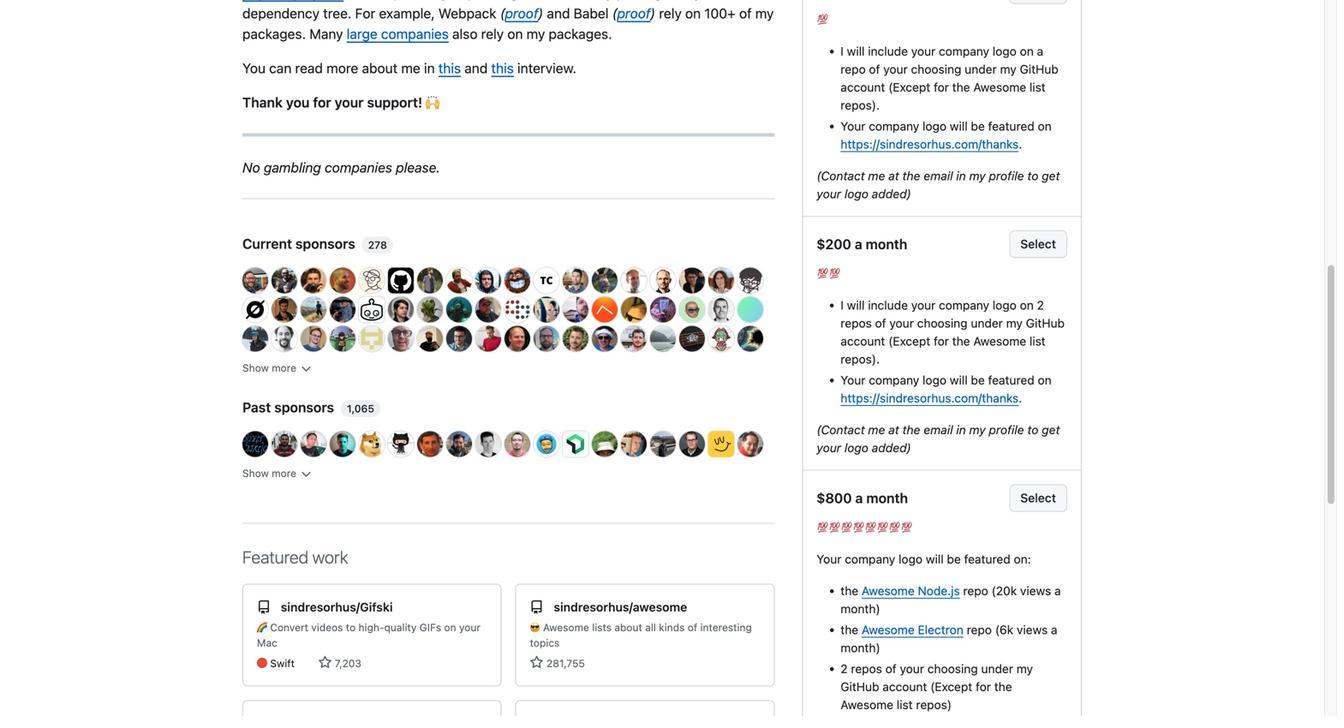 Task type: locate. For each thing, give the bounding box(es) containing it.
1 at from the top
[[889, 169, 900, 183]]

0 vertical spatial github
[[1020, 62, 1059, 76]]

0 horizontal spatial 2
[[841, 662, 848, 676]]

1 vertical spatial be
[[972, 373, 985, 387]]

0 vertical spatial repos).
[[841, 98, 880, 112]]

@sra image
[[592, 432, 618, 457]]

1 profile from the top
[[990, 169, 1025, 183]]

1 show from the top
[[243, 362, 269, 374]]

@newrelic image
[[563, 432, 589, 457]]

1 vertical spatial to
[[1028, 423, 1039, 437]]

companies down "example," at top
[[381, 26, 449, 42]]

(contact up $800
[[817, 423, 865, 437]]

show more down @hassy icon
[[243, 468, 299, 480]]

/ inside sindresorhus / gifski 🌈 convert videos to high-quality gifs on your mac
[[356, 600, 360, 615]]

me for 💯💯
[[869, 423, 886, 437]]

1 horizontal spatial proof link
[[618, 5, 651, 21]]

i inside "i will include your company logo on a repo of your choosing under my github account (except for the awesome list repos). your company logo will be featured on https://sindresorhus.com/thanks ."
[[841, 44, 844, 58]]

on inside . you're probably depending on some of my packages in your dependency tree. for example, webpack
[[522, 0, 538, 1]]

@sanemat image
[[680, 268, 705, 294]]

2 select button from the top
[[1010, 485, 1068, 512]]

sponsors up the @cheeaun image
[[274, 399, 334, 416]]

me up $200 a month at the right
[[869, 169, 886, 183]]

0 vertical spatial added)
[[872, 187, 912, 201]]

of inside "i will include your company logo on a repo of your choosing under my github account (except for the awesome list repos). your company logo will be featured on https://sindresorhus.com/thanks ."
[[870, 62, 881, 76]]

repo for awesome electron
[[967, 623, 993, 637]]

0 vertical spatial to
[[1028, 169, 1039, 183]]

1 vertical spatial month
[[867, 490, 909, 507]]

views right (6k
[[1017, 623, 1048, 637]]

0 horizontal spatial (
[[500, 5, 505, 21]]

current
[[243, 236, 292, 252]]

show more
[[243, 362, 299, 374], [243, 468, 299, 480]]

2
[[1038, 298, 1045, 312], [841, 662, 848, 676]]

. inside 💯💯 i will include your company logo on 2 repos of your choosing under my github account (except for the awesome list repos). your company logo will be featured on https://sindresorhus.com/thanks .
[[1019, 391, 1023, 405]]

)
[[539, 5, 544, 21], [651, 5, 656, 21]]

at up the $800 a month
[[889, 423, 900, 437]]

proof link down packages
[[618, 5, 651, 21]]

@tammersaleh image
[[330, 268, 356, 294]]

1 email from the top
[[924, 169, 954, 183]]

2 (contact me at the email in my profile to get your logo added) from the top
[[817, 423, 1061, 455]]

under
[[965, 62, 997, 76], [971, 316, 1004, 330], [982, 662, 1014, 676]]

awesome electron link
[[862, 623, 964, 637]]

at for i will include your company logo on 2 repos of your choosing under my github account (except for the awesome list repos).
[[889, 423, 900, 437]]

0 horizontal spatial this link
[[439, 60, 461, 76]]

in inside . you're probably depending on some of my packages in your dependency tree. for example, webpack
[[680, 0, 691, 1]]

2 at from the top
[[889, 423, 900, 437]]

1 vertical spatial 2
[[841, 662, 848, 676]]

interesting
[[701, 622, 752, 634]]

github
[[1020, 62, 1059, 76], [1027, 316, 1065, 330], [841, 680, 880, 694]]

0 vertical spatial month)
[[841, 602, 881, 616]]

a
[[1038, 44, 1044, 58], [855, 236, 863, 252], [856, 490, 863, 507], [1055, 584, 1062, 598], [1052, 623, 1058, 637]]

select button
[[1010, 231, 1068, 258], [1010, 485, 1068, 512]]

@codeclown image
[[621, 297, 647, 323]]

select button for $200 a month
[[1010, 231, 1068, 258]]

views inside 'repo (6k views a month)'
[[1017, 623, 1048, 637]]

my inside rely on 100+ of my packages. many
[[756, 5, 774, 21]]

more left chevron down icon at the left bottom of the page
[[272, 468, 297, 480]]

1 vertical spatial include
[[868, 298, 909, 312]]

2 sindresorhus from the left
[[554, 600, 630, 615]]

(contact me at the email in my profile to get your logo added)
[[817, 169, 1061, 201], [817, 423, 1061, 455]]

to for i will include your company logo on 2 repos of your choosing under my github account (except for the awesome list repos).
[[1028, 423, 1039, 437]]

about inside sindresorhus / awesome 😎 awesome lists about all kinds of interesting topics
[[615, 622, 643, 634]]

😎
[[530, 622, 541, 634]]

proof down packages
[[618, 5, 651, 21]]

awesome inside "i will include your company logo on a repo of your choosing under my github account (except for the awesome list repos). your company logo will be featured on https://sindresorhus.com/thanks ."
[[974, 80, 1027, 94]]

sindresorhus up the videos
[[281, 600, 356, 615]]

repos down the awesome electron
[[851, 662, 883, 676]]

proof link down depending
[[505, 5, 539, 21]]

select for $200 a month
[[1021, 237, 1057, 251]]

2 (contact from the top
[[817, 423, 865, 437]]

1 horizontal spatial this
[[492, 60, 514, 76]]

0 horizontal spatial about
[[362, 60, 398, 76]]

1 https://sindresorhus.com/thanks from the top
[[841, 137, 1019, 151]]

2 inside 💯💯 i will include your company logo on 2 repos of your choosing under my github account (except for the awesome list repos). your company logo will be featured on https://sindresorhus.com/thanks .
[[1038, 298, 1045, 312]]

2 i from the top
[[841, 298, 844, 312]]

choosing inside 2 repos of your choosing under my github account (except for the awesome list repos)
[[928, 662, 979, 676]]

of inside 2 repos of your choosing under my github account (except for the awesome list repos)
[[886, 662, 897, 676]]

2 https://sindresorhus.com/thanks from the top
[[841, 391, 1019, 405]]

more
[[327, 60, 359, 76], [272, 362, 297, 374], [272, 468, 297, 480]]

no gambling companies please.
[[243, 159, 440, 176]]

0 vertical spatial i
[[841, 44, 844, 58]]

(except inside 💯💯 i will include your company logo on 2 repos of your choosing under my github account (except for the awesome list repos). your company logo will be featured on https://sindresorhus.com/thanks .
[[889, 334, 931, 348]]

2 repo image from the left
[[530, 601, 544, 615]]

0 horizontal spatial packages.
[[243, 26, 306, 42]]

under inside 💯💯 i will include your company logo on 2 repos of your choosing under my github account (except for the awesome list repos). your company logo will be featured on https://sindresorhus.com/thanks .
[[971, 316, 1004, 330]]

featured inside 💯💯 i will include your company logo on 2 repos of your choosing under my github account (except for the awesome list repos). your company logo will be featured on https://sindresorhus.com/thanks .
[[989, 373, 1035, 387]]

2 added) from the top
[[872, 441, 912, 455]]

month for $800 a month
[[867, 490, 909, 507]]

. inside . you're probably depending on some of my packages in your dependency tree. for example, webpack
[[344, 0, 348, 1]]

repo image for gifski
[[257, 601, 271, 615]]

the awesome electron
[[841, 623, 964, 637]]

@mifi image
[[476, 326, 501, 352]]

month)
[[841, 602, 881, 616], [841, 641, 881, 655]]

choosing inside "i will include your company logo on a repo of your choosing under my github account (except for the awesome list repos). your company logo will be featured on https://sindresorhus.com/thanks ."
[[912, 62, 962, 76]]

month) down the awesome electron
[[841, 641, 881, 655]]

about left the all
[[615, 622, 643, 634]]

@tobrien image
[[680, 432, 705, 457]]

month up 💯💯💯💯💯💯💯💯
[[867, 490, 909, 507]]

sponsors for past
[[274, 399, 334, 416]]

email for i will include your company logo on 2 repos of your choosing under my github account (except for the awesome list repos).
[[924, 423, 954, 437]]

@rexxars image
[[621, 268, 647, 294]]

🙌
[[426, 94, 440, 111]]

@niksy image
[[447, 326, 472, 352]]

choosing inside 💯💯 i will include your company logo on 2 repos of your choosing under my github account (except for the awesome list repos). your company logo will be featured on https://sindresorhus.com/thanks .
[[918, 316, 968, 330]]

1 vertical spatial at
[[889, 423, 900, 437]]

featured
[[989, 119, 1035, 133], [989, 373, 1035, 387], [965, 552, 1011, 567]]

0 vertical spatial profile
[[990, 169, 1025, 183]]

proof
[[505, 5, 539, 21], [618, 5, 651, 21]]

month
[[866, 236, 908, 252], [867, 490, 909, 507]]

my inside 2 repos of your choosing under my github account (except for the awesome list repos)
[[1017, 662, 1034, 676]]

2 https://sindresorhus.com/thanks link from the top
[[841, 391, 1019, 405]]

month) for awesome node.js
[[841, 602, 881, 616]]

0 horizontal spatial repo image
[[257, 601, 271, 615]]

more left chevron down image at the left
[[272, 362, 297, 374]]

0 vertical spatial repos
[[841, 316, 872, 330]]

1 horizontal spatial about
[[615, 622, 643, 634]]

@mrhenry image
[[709, 432, 735, 457]]

month) for awesome electron
[[841, 641, 881, 655]]

github inside "i will include your company logo on a repo of your choosing under my github account (except for the awesome list repos). your company logo will be featured on https://sindresorhus.com/thanks ."
[[1020, 62, 1059, 76]]

repo image for awesome
[[530, 601, 544, 615]]

1 vertical spatial (contact
[[817, 423, 865, 437]]

2 show from the top
[[243, 468, 269, 480]]

select button for $800 a month
[[1010, 485, 1068, 512]]

and
[[547, 5, 570, 21], [465, 60, 488, 76]]

1 horizontal spatial /
[[630, 600, 633, 615]]

2 / from the left
[[630, 600, 633, 615]]

sponsors up @eventualbuddha image
[[296, 236, 356, 252]]

0 vertical spatial be
[[972, 119, 985, 133]]

list inside 2 repos of your choosing under my github account (except for the awesome list repos)
[[897, 698, 913, 712]]

2 profile from the top
[[990, 423, 1025, 437]]

0 vertical spatial at
[[889, 169, 900, 183]]

2 vertical spatial choosing
[[928, 662, 979, 676]]

/ inside sindresorhus / awesome 😎 awesome lists about all kinds of interesting topics
[[630, 600, 633, 615]]

( down depending
[[500, 5, 505, 21]]

include
[[868, 44, 909, 58], [868, 298, 909, 312]]

7,203 link
[[318, 656, 362, 670]]

https://sindresorhus.com/thanks link for i will include your company logo on a repo of your choosing under my github account (except for the awesome list repos).
[[841, 137, 1019, 151]]

repo image up 😎
[[530, 601, 544, 615]]

of inside rely on 100+ of my packages. many
[[740, 5, 752, 21]]

@mikker image
[[359, 268, 385, 294]]

1 vertical spatial .
[[1019, 137, 1023, 151]]

1 vertical spatial show more button
[[243, 466, 313, 482]]

@jraller image
[[388, 326, 414, 352]]

💯💯 i will include your company logo on 2 repos of your choosing under my github account (except for the awesome list repos). your company logo will be featured on https://sindresorhus.com/thanks .
[[817, 267, 1065, 405]]

month right $200
[[866, 236, 908, 252]]

dependency
[[243, 5, 320, 21]]

0 vertical spatial month
[[866, 236, 908, 252]]

2 repos). from the top
[[841, 352, 880, 366]]

2 vertical spatial (except
[[931, 680, 973, 694]]

@osteele image
[[243, 432, 268, 457]]

1 vertical spatial get
[[1042, 423, 1061, 437]]

@aparajita image
[[417, 432, 443, 457]]

repo inside repo (20k views a month)
[[964, 584, 989, 598]]

2 vertical spatial account
[[883, 680, 928, 694]]

1 https://sindresorhus.com/thanks link from the top
[[841, 137, 1019, 151]]

for
[[934, 80, 950, 94], [313, 94, 331, 111], [934, 334, 950, 348], [976, 680, 992, 694]]

company
[[939, 44, 990, 58], [869, 119, 920, 133], [939, 298, 990, 312], [869, 373, 920, 387], [845, 552, 896, 567]]

( right babel
[[613, 5, 618, 21]]

0 vertical spatial repo
[[841, 62, 866, 76]]

@danielfilho image
[[447, 432, 472, 457]]

rely down packages
[[659, 5, 682, 21]]

0 horizontal spatial rely
[[481, 26, 504, 42]]

to for i will include your company logo on a repo of your choosing under my github account (except for the awesome list repos).
[[1028, 169, 1039, 183]]

many
[[310, 26, 343, 42]]

) down some
[[539, 5, 544, 21]]

1,065
[[347, 403, 375, 415]]

for
[[355, 5, 376, 21]]

0 vertical spatial 2
[[1038, 298, 1045, 312]]

and down some
[[547, 5, 570, 21]]

and down large companies also rely on my packages.
[[465, 60, 488, 76]]

1 vertical spatial show
[[243, 468, 269, 480]]

read
[[295, 60, 323, 76]]

0 vertical spatial account
[[841, 80, 886, 94]]

me down large companies link
[[401, 60, 421, 76]]

https://sindresorhus.com/thanks link
[[841, 137, 1019, 151], [841, 391, 1019, 405]]

account
[[841, 80, 886, 94], [841, 334, 886, 348], [883, 680, 928, 694]]

node.js
[[918, 584, 961, 598]]

(
[[500, 5, 505, 21], [613, 5, 618, 21]]

1 horizontal spatial 2
[[1038, 298, 1045, 312]]

281,755 link
[[530, 656, 585, 670]]

/ for gifski
[[356, 600, 360, 615]]

1 ) from the left
[[539, 5, 544, 21]]

sindresorhus inside sindresorhus / awesome 😎 awesome lists about all kinds of interesting topics
[[554, 600, 630, 615]]

@medikoo image
[[301, 297, 327, 323]]

of inside 💯💯 i will include your company logo on 2 repos of your choosing under my github account (except for the awesome list repos). your company logo will be featured on https://sindresorhus.com/thanks .
[[876, 316, 887, 330]]

1 vertical spatial views
[[1017, 623, 1048, 637]]

1 i from the top
[[841, 44, 844, 58]]

show down @timdavies image
[[243, 362, 269, 374]]

1 vertical spatial repo
[[964, 584, 989, 598]]

gifs
[[420, 622, 442, 634]]

views right '(20k' at the bottom
[[1021, 584, 1052, 598]]

proof down depending
[[505, 5, 539, 21]]

1 vertical spatial github
[[1027, 316, 1065, 330]]

added) for i will include your company logo on a repo of your choosing under my github account (except for the awesome list repos).
[[872, 187, 912, 201]]

(contact up $200
[[817, 169, 865, 183]]

packages. down ( proof ) and babel ( proof )
[[549, 26, 612, 42]]

1 (contact from the top
[[817, 169, 865, 183]]

@thedaviddias image
[[272, 326, 297, 352]]

chevron down image
[[299, 362, 313, 376]]

0 vertical spatial list
[[1030, 80, 1046, 94]]

mac
[[257, 637, 278, 649]]

0 vertical spatial (except
[[889, 80, 931, 94]]

@matthewmccullough image
[[476, 432, 501, 457]]

2 get from the top
[[1042, 423, 1061, 437]]

1 vertical spatial profile
[[990, 423, 1025, 437]]

@franciosi image
[[330, 297, 356, 323]]

1 horizontal spatial packages.
[[549, 26, 612, 42]]

2 vertical spatial to
[[346, 622, 356, 634]]

2 email from the top
[[924, 423, 954, 437]]

1 / from the left
[[356, 600, 360, 615]]

1 packages. from the left
[[243, 26, 306, 42]]

2 show more button from the top
[[243, 466, 313, 482]]

featured
[[243, 547, 309, 567]]

1 vertical spatial me
[[869, 169, 886, 183]]

1 vertical spatial select
[[1021, 491, 1057, 505]]

@ccheney image
[[359, 326, 385, 352]]

1 (contact me at the email in my profile to get your logo added) from the top
[[817, 169, 1061, 201]]

@cheeaun image
[[301, 432, 327, 457]]

repos inside 💯💯 i will include your company logo on 2 repos of your choosing under my github account (except for the awesome list repos). your company logo will be featured on https://sindresorhus.com/thanks .
[[841, 316, 872, 330]]

added)
[[872, 187, 912, 201], [872, 441, 912, 455]]

1 include from the top
[[868, 44, 909, 58]]

list
[[1030, 80, 1046, 94], [1030, 334, 1046, 348], [897, 698, 913, 712]]

/ for awesome
[[630, 600, 633, 615]]

about up the support!
[[362, 60, 398, 76]]

@cheshire137 image
[[709, 268, 735, 294]]

0 vertical spatial (contact me at the email in my profile to get your logo added)
[[817, 169, 1061, 201]]

rely
[[659, 5, 682, 21], [481, 26, 504, 42]]

2 vertical spatial featured
[[965, 552, 1011, 567]]

2 ) from the left
[[651, 5, 656, 21]]

this link down the also
[[439, 60, 461, 76]]

your inside "i will include your company logo on a repo of your choosing under my github account (except for the awesome list repos). your company logo will be featured on https://sindresorhus.com/thanks ."
[[841, 119, 866, 133]]

rely on 100+ of my packages. many
[[243, 5, 774, 42]]

past sponsors
[[243, 399, 338, 416]]

show down @osteele image
[[243, 468, 269, 480]]

in
[[680, 0, 691, 1], [424, 60, 435, 76], [957, 169, 967, 183], [957, 423, 967, 437]]

added) up $200 a month at the right
[[872, 187, 912, 201]]

show more down @thedaviddias image
[[243, 362, 299, 374]]

be inside "i will include your company logo on a repo of your choosing under my github account (except for the awesome list repos). your company logo will be featured on https://sindresorhus.com/thanks ."
[[972, 119, 985, 133]]

of inside . you're probably depending on some of my packages in your dependency tree. for example, webpack
[[579, 0, 591, 1]]

1 vertical spatial month)
[[841, 641, 881, 655]]

select
[[1021, 237, 1057, 251], [1021, 491, 1057, 505]]

@andris silis image
[[592, 326, 618, 352]]

1 added) from the top
[[872, 187, 912, 201]]

@icco image
[[476, 268, 501, 294]]

0 vertical spatial featured
[[989, 119, 1035, 133]]

@ashtom image
[[651, 268, 676, 294]]

show
[[243, 362, 269, 374], [243, 468, 269, 480]]

(except inside 2 repos of your choosing under my github account (except for the awesome list repos)
[[931, 680, 973, 694]]

1 proof link from the left
[[505, 5, 539, 21]]

@jarrodldavis image
[[680, 297, 705, 323]]

@paulirish image
[[563, 268, 589, 294]]

under inside 2 repos of your choosing under my github account (except for the awesome list repos)
[[982, 662, 1014, 676]]

2 vertical spatial list
[[897, 698, 913, 712]]

show more button for current
[[243, 360, 313, 376]]

show more button down @hassy icon
[[243, 466, 313, 482]]

0 vertical spatial and
[[547, 5, 570, 21]]

1 show more button from the top
[[243, 360, 313, 376]]

(20k
[[992, 584, 1018, 598]]

@pushred image
[[534, 326, 560, 352]]

1 vertical spatial show more
[[243, 468, 299, 480]]

@jsullivanlive image
[[621, 326, 647, 352]]

0 horizontal spatial proof link
[[505, 5, 539, 21]]

this down the also
[[439, 60, 461, 76]]

1 proof from the left
[[505, 5, 539, 21]]

$800
[[817, 490, 852, 507]]

more for past sponsors
[[272, 468, 297, 480]]

0 horizontal spatial this
[[439, 60, 461, 76]]

kinds
[[659, 622, 685, 634]]

@jasonlong image
[[330, 432, 356, 457]]

@eklem image
[[709, 297, 735, 323]]

repos down 💯💯
[[841, 316, 872, 330]]

for inside 💯💯 i will include your company logo on 2 repos of your choosing under my github account (except for the awesome list repos). your company logo will be featured on https://sindresorhus.com/thanks .
[[934, 334, 950, 348]]

the
[[953, 80, 971, 94], [903, 169, 921, 183], [953, 334, 971, 348], [903, 423, 921, 437], [841, 584, 859, 598], [841, 623, 859, 637], [995, 680, 1013, 694]]

2 include from the top
[[868, 298, 909, 312]]

0 vertical spatial rely
[[659, 5, 682, 21]]

1 vertical spatial and
[[465, 60, 488, 76]]

1 vertical spatial added)
[[872, 441, 912, 455]]

1 vertical spatial select button
[[1010, 485, 1068, 512]]

(contact
[[817, 169, 865, 183], [817, 423, 865, 437]]

@bdougherty image
[[447, 268, 472, 294]]

1 get from the top
[[1042, 169, 1061, 183]]

1 horizontal spatial proof
[[618, 5, 651, 21]]

@kudo image
[[738, 432, 764, 457]]

repo image
[[257, 601, 271, 615], [530, 601, 544, 615]]

list inside "i will include your company logo on a repo of your choosing under my github account (except for the awesome list repos). your company logo will be featured on https://sindresorhus.com/thanks ."
[[1030, 80, 1046, 94]]

list inside 💯💯 i will include your company logo on 2 repos of your choosing under my github account (except for the awesome list repos). your company logo will be featured on https://sindresorhus.com/thanks .
[[1030, 334, 1046, 348]]

companies left please.
[[325, 159, 392, 176]]

be inside 💯💯 i will include your company logo on 2 repos of your choosing under my github account (except for the awesome list repos). your company logo will be featured on https://sindresorhus.com/thanks .
[[972, 373, 985, 387]]

this link
[[439, 60, 461, 76], [492, 60, 514, 76]]

sponsors
[[296, 236, 356, 252], [274, 399, 334, 416]]

1 repo image from the left
[[257, 601, 271, 615]]

(contact for i will include your company logo on 2 repos of your choosing under my github account (except for the awesome list repos).
[[817, 423, 865, 437]]

1 repos). from the top
[[841, 98, 880, 112]]

get
[[1042, 169, 1061, 183], [1042, 423, 1061, 437]]

@mikeerickson image
[[505, 297, 531, 323]]

1 vertical spatial https://sindresorhus.com/thanks link
[[841, 391, 1019, 405]]

at for i will include your company logo on a repo of your choosing under my github account (except for the awesome list repos).
[[889, 169, 900, 183]]

repo inside 'repo (6k views a month)'
[[967, 623, 993, 637]]

1 horizontal spatial this link
[[492, 60, 514, 76]]

rely down . you're probably depending on some of my packages in your dependency tree. for example, webpack
[[481, 26, 504, 42]]

1 horizontal spatial )
[[651, 5, 656, 21]]

this down large companies also rely on my packages.
[[492, 60, 514, 76]]

2 select from the top
[[1021, 491, 1057, 505]]

1 vertical spatial more
[[272, 362, 297, 374]]

your
[[841, 119, 866, 133], [841, 373, 866, 387], [817, 552, 842, 567]]

1 horizontal spatial repo image
[[530, 601, 544, 615]]

views inside repo (20k views a month)
[[1021, 584, 1052, 598]]

1 vertical spatial https://sindresorhus.com/thanks
[[841, 391, 1019, 405]]

repo
[[841, 62, 866, 76], [964, 584, 989, 598], [967, 623, 993, 637]]

2 show more from the top
[[243, 468, 299, 480]]

awesome inside sindresorhus / awesome 😎 awesome lists about all kinds of interesting topics
[[543, 622, 590, 634]]

2 vertical spatial under
[[982, 662, 1014, 676]]

1 vertical spatial choosing
[[918, 316, 968, 330]]

1 sindresorhus from the left
[[281, 600, 356, 615]]

1 vertical spatial email
[[924, 423, 954, 437]]

1 vertical spatial (contact me at the email in my profile to get your logo added)
[[817, 423, 1061, 455]]

a inside 'repo (6k views a month)'
[[1052, 623, 1058, 637]]

1 this from the left
[[439, 60, 461, 76]]

added) up the $800 a month
[[872, 441, 912, 455]]

@fractastical image
[[738, 326, 764, 352]]

1 vertical spatial list
[[1030, 334, 1046, 348]]

(except
[[889, 80, 931, 94], [889, 334, 931, 348], [931, 680, 973, 694]]

0 vertical spatial (contact
[[817, 169, 865, 183]]

be
[[972, 119, 985, 133], [972, 373, 985, 387], [948, 552, 961, 567]]

views for (20k
[[1021, 584, 1052, 598]]

$200
[[817, 236, 852, 252]]

interview.
[[518, 60, 577, 76]]

convert
[[270, 622, 309, 634]]

more right read
[[327, 60, 359, 76]]

@godbout image
[[272, 297, 297, 323]]

rely inside rely on 100+ of my packages. many
[[659, 5, 682, 21]]

0 vertical spatial email
[[924, 169, 954, 183]]

2 month) from the top
[[841, 641, 881, 655]]

proof link
[[505, 5, 539, 21], [618, 5, 651, 21]]

show for current sponsors
[[243, 362, 269, 374]]

sindresorhus up lists in the left of the page
[[554, 600, 630, 615]]

repos
[[841, 316, 872, 330], [851, 662, 883, 676]]

profile
[[990, 169, 1025, 183], [990, 423, 1025, 437]]

this link down large companies also rely on my packages.
[[492, 60, 514, 76]]

2 ( from the left
[[613, 5, 618, 21]]

@llun image
[[651, 432, 676, 457]]

1 vertical spatial your
[[841, 373, 866, 387]]

1 show more from the top
[[243, 362, 299, 374]]

repos inside 2 repos of your choosing under my github account (except for the awesome list repos)
[[851, 662, 883, 676]]

select for $800 a month
[[1021, 491, 1057, 505]]

0 vertical spatial select button
[[1010, 231, 1068, 258]]

example,
[[379, 5, 435, 21]]

month) down the awesome node.js
[[841, 602, 881, 616]]

github inside 2 repos of your choosing under my github account (except for the awesome list repos)
[[841, 680, 880, 694]]

0 vertical spatial include
[[868, 44, 909, 58]]

0 vertical spatial your
[[841, 119, 866, 133]]

1 select from the top
[[1021, 237, 1057, 251]]

2 inside 2 repos of your choosing under my github account (except for the awesome list repos)
[[841, 662, 848, 676]]

1 vertical spatial sponsors
[[274, 399, 334, 416]]

0 vertical spatial show more
[[243, 362, 299, 374]]

the inside 2 repos of your choosing under my github account (except for the awesome list repos)
[[995, 680, 1013, 694]]

show more button for past
[[243, 466, 313, 482]]

@jinjiang image
[[592, 297, 618, 323]]

1 select button from the top
[[1010, 231, 1068, 258]]

0 vertical spatial show
[[243, 362, 269, 374]]

month) inside 'repo (6k views a month)'
[[841, 641, 881, 655]]

.
[[344, 0, 348, 1], [1019, 137, 1023, 151], [1019, 391, 1023, 405]]

0 vertical spatial choosing
[[912, 62, 962, 76]]

show more button down @thedaviddias image
[[243, 360, 313, 376]]

email for i will include your company logo on a repo of your choosing under my github account (except for the awesome list repos).
[[924, 169, 954, 183]]

@zaherg image
[[534, 432, 560, 457]]

2 proof from the left
[[618, 5, 651, 21]]

packages. down dependency at the top
[[243, 26, 306, 42]]

videos
[[311, 622, 343, 634]]

1 vertical spatial featured
[[989, 373, 1035, 387]]

include inside 💯💯 i will include your company logo on 2 repos of your choosing under my github account (except for the awesome list repos). your company logo will be featured on https://sindresorhus.com/thanks .
[[868, 298, 909, 312]]

your
[[695, 0, 722, 1], [912, 44, 936, 58], [884, 62, 908, 76], [335, 94, 364, 111], [817, 187, 842, 201], [912, 298, 936, 312], [890, 316, 915, 330], [817, 441, 842, 455], [459, 622, 481, 634], [900, 662, 925, 676]]

0 horizontal spatial proof
[[505, 5, 539, 21]]

@fdesjardins image
[[651, 326, 676, 352]]

) down packages
[[651, 5, 656, 21]]

1 vertical spatial (except
[[889, 334, 931, 348]]

repo image up 🌈 on the left bottom
[[257, 601, 271, 615]]

topics
[[530, 637, 560, 649]]

sindresorhus inside sindresorhus / gifski 🌈 convert videos to high-quality gifs on your mac
[[281, 600, 356, 615]]

1 month) from the top
[[841, 602, 881, 616]]

0 vertical spatial https://sindresorhus.com/thanks
[[841, 137, 1019, 151]]

1 horizontal spatial (
[[613, 5, 618, 21]]

swift
[[270, 658, 295, 670]]

(contact me at the email in my profile to get your logo added) for i will include your company logo on 2 repos of your choosing under my github account (except for the awesome list repos).
[[817, 423, 1061, 455]]

1 vertical spatial i
[[841, 298, 844, 312]]

me up the $800 a month
[[869, 423, 886, 437]]

1 vertical spatial repos).
[[841, 352, 880, 366]]

about
[[362, 60, 398, 76], [615, 622, 643, 634]]

1 vertical spatial under
[[971, 316, 1004, 330]]

at up $200 a month at the right
[[889, 169, 900, 183]]

my
[[595, 0, 614, 1], [756, 5, 774, 21], [527, 26, 545, 42], [1001, 62, 1017, 76], [970, 169, 986, 183], [1007, 316, 1023, 330], [970, 423, 986, 437], [1017, 662, 1034, 676]]

month) inside repo (20k views a month)
[[841, 602, 881, 616]]

sindresorhus
[[281, 600, 356, 615], [554, 600, 630, 615]]

0 vertical spatial get
[[1042, 169, 1061, 183]]

1 horizontal spatial sindresorhus
[[554, 600, 630, 615]]



Task type: vqa. For each thing, say whether or not it's contained in the screenshot.
documentation
no



Task type: describe. For each thing, give the bounding box(es) containing it.
gambling
[[264, 159, 321, 176]]

repo (20k views a month)
[[841, 584, 1062, 616]]

profile for i will include your company logo on a repo of your choosing under my github account (except for the awesome list repos).
[[990, 169, 1025, 183]]

repos). inside 💯💯 i will include your company logo on 2 repos of your choosing under my github account (except for the awesome list repos). your company logo will be featured on https://sindresorhus.com/thanks .
[[841, 352, 880, 366]]

your company logo will be featured on:
[[817, 552, 1032, 567]]

2 this link from the left
[[492, 60, 514, 76]]

depending
[[452, 0, 519, 1]]

lists
[[592, 622, 612, 634]]

packages. inside rely on 100+ of my packages. many
[[243, 26, 306, 42]]

large
[[347, 26, 378, 42]]

2 vertical spatial your
[[817, 552, 842, 567]]

( proof ) and babel ( proof )
[[500, 5, 656, 21]]

past
[[243, 399, 271, 416]]

@github image
[[388, 268, 414, 294]]

@meotimdihia image
[[330, 326, 356, 352]]

0 horizontal spatial and
[[465, 60, 488, 76]]

your inside 2 repos of your choosing under my github account (except for the awesome list repos)
[[900, 662, 925, 676]]

0 vertical spatial companies
[[381, 26, 449, 42]]

month for $200 a month
[[866, 236, 908, 252]]

can
[[269, 60, 292, 76]]

repos). inside "i will include your company logo on a repo of your choosing under my github account (except for the awesome list repos). your company logo will be featured on https://sindresorhus.com/thanks ."
[[841, 98, 880, 112]]

sindresorhus for gifski
[[281, 600, 356, 615]]

a inside repo (20k views a month)
[[1055, 584, 1062, 598]]

more for current sponsors
[[272, 362, 297, 374]]

my inside "i will include your company logo on a repo of your choosing under my github account (except for the awesome list repos). your company logo will be featured on https://sindresorhus.com/thanks ."
[[1001, 62, 1017, 76]]

https://sindresorhus.com/thanks inside "i will include your company logo on a repo of your choosing under my github account (except for the awesome list repos). your company logo will be featured on https://sindresorhus.com/thanks ."
[[841, 137, 1019, 151]]

@pwarelis image
[[592, 268, 618, 294]]

my inside 💯💯 i will include your company logo on 2 repos of your choosing under my github account (except for the awesome list repos). your company logo will be featured on https://sindresorhus.com/thanks .
[[1007, 316, 1023, 330]]

you
[[286, 94, 310, 111]]

@snaka image
[[388, 432, 414, 457]]

@jakobo image
[[272, 268, 297, 294]]

for inside "i will include your company logo on a repo of your choosing under my github account (except for the awesome list repos). your company logo will be featured on https://sindresorhus.com/thanks ."
[[934, 80, 950, 94]]

chevron down image
[[299, 468, 313, 482]]

@traviscooper image
[[534, 268, 560, 294]]

electron
[[918, 623, 964, 637]]

@camelmasa image
[[534, 297, 560, 323]]

0 vertical spatial more
[[327, 60, 359, 76]]

(contact me at the email in my profile to get your logo added) for i will include your company logo on a repo of your choosing under my github account (except for the awesome list repos).
[[817, 169, 1061, 201]]

7,203
[[332, 658, 362, 670]]

github inside 💯💯 i will include your company logo on 2 repos of your choosing under my github account (except for the awesome list repos). your company logo will be featured on https://sindresorhus.com/thanks .
[[1027, 316, 1065, 330]]

awesome inside 2 repos of your choosing under my github account (except for the awesome list repos)
[[841, 698, 894, 712]]

@eventualbuddha image
[[301, 268, 327, 294]]

no
[[243, 159, 260, 176]]

@rabble image
[[243, 268, 268, 294]]

(contact for i will include your company logo on a repo of your choosing under my github account (except for the awesome list repos).
[[817, 169, 865, 183]]

281,755
[[544, 658, 585, 670]]

star image
[[530, 656, 544, 670]]

some
[[541, 0, 575, 1]]

account inside "i will include your company logo on a repo of your choosing under my github account (except for the awesome list repos). your company logo will be featured on https://sindresorhus.com/thanks ."
[[841, 80, 886, 94]]

you
[[243, 60, 266, 76]]

show more for current
[[243, 362, 299, 374]]

$200 a month
[[817, 236, 908, 252]]

me for 💯
[[869, 169, 886, 183]]

large companies also rely on my packages.
[[347, 26, 612, 42]]

💯💯
[[817, 267, 841, 281]]

my inside . you're probably depending on some of my packages in your dependency tree. for example, webpack
[[595, 0, 614, 1]]

on inside rely on 100+ of my packages. many
[[686, 5, 701, 21]]

get for i will include your company logo on 2 repos of your choosing under my github account (except for the awesome list repos).
[[1042, 423, 1061, 437]]

the inside 💯💯 i will include your company logo on 2 repos of your choosing under my github account (except for the awesome list repos). your company logo will be featured on https://sindresorhus.com/thanks .
[[953, 334, 971, 348]]

repo (6k views a month)
[[841, 623, 1058, 655]]

also
[[453, 26, 478, 42]]

@builtbylane image
[[417, 297, 443, 323]]

thank
[[243, 94, 283, 111]]

awesome
[[633, 600, 688, 615]]

. inside "i will include your company logo on a repo of your choosing under my github account (except for the awesome list repos). your company logo will be featured on https://sindresorhus.com/thanks ."
[[1019, 137, 1023, 151]]

repos)
[[917, 698, 952, 712]]

repo inside "i will include your company logo on a repo of your choosing under my github account (except for the awesome list repos). your company logo will be featured on https://sindresorhus.com/thanks ."
[[841, 62, 866, 76]]

please.
[[396, 159, 440, 176]]

@bai image
[[359, 432, 385, 457]]

@tusbar image
[[447, 297, 472, 323]]

for inside 2 repos of your choosing under my github account (except for the awesome list repos)
[[976, 680, 992, 694]]

https://sindresorhus.com/thanks link for i will include your company logo on 2 repos of your choosing under my github account (except for the awesome list repos).
[[841, 391, 1019, 405]]

@hassy image
[[272, 432, 297, 457]]

2 vertical spatial be
[[948, 552, 961, 567]]

high-
[[359, 622, 385, 634]]

large companies link
[[347, 26, 449, 42]]

support!
[[367, 94, 423, 111]]

2 packages. from the left
[[549, 26, 612, 42]]

@suda image
[[505, 432, 531, 457]]

packages
[[617, 0, 677, 1]]

featured work
[[243, 547, 348, 567]]

💯💯💯💯💯💯💯💯
[[817, 521, 913, 535]]

@dbrockman image
[[417, 268, 443, 294]]

(6k
[[996, 623, 1014, 637]]

https://sindresorhus.com/thanks inside 💯💯 i will include your company logo on 2 repos of your choosing under my github account (except for the awesome list repos). your company logo will be featured on https://sindresorhus.com/thanks .
[[841, 391, 1019, 405]]

@hmsk image
[[738, 268, 764, 294]]

@trevorburnham image
[[651, 297, 676, 323]]

2 repos of your choosing under my github account (except for the awesome list repos)
[[841, 662, 1034, 712]]

sindresorhus for awesome
[[554, 600, 630, 615]]

the awesome node.js
[[841, 584, 961, 598]]

show more for past
[[243, 468, 299, 480]]

1 this link from the left
[[439, 60, 461, 76]]

1 ( from the left
[[500, 5, 505, 21]]

the inside "i will include your company logo on a repo of your choosing under my github account (except for the awesome list repos). your company logo will be featured on https://sindresorhus.com/thanks ."
[[953, 80, 971, 94]]

@manaten image
[[709, 326, 735, 352]]

@lorensr image
[[301, 326, 327, 352]]

@transloadit image
[[359, 297, 385, 323]]

@mrcgrtz image
[[476, 297, 501, 323]]

repo for awesome node.js
[[964, 584, 989, 598]]

of inside sindresorhus / awesome 😎 awesome lists about all kinds of interesting topics
[[688, 622, 698, 634]]

under inside "i will include your company logo on a repo of your choosing under my github account (except for the awesome list repos). your company logo will be featured on https://sindresorhus.com/thanks ."
[[965, 62, 997, 76]]

@jeffwilcox image
[[505, 326, 531, 352]]

tree.
[[323, 5, 352, 21]]

your inside 💯💯 i will include your company logo on 2 repos of your choosing under my github account (except for the awesome list repos). your company logo will be featured on https://sindresorhus.com/thanks .
[[841, 373, 866, 387]]

added) for i will include your company logo on 2 repos of your choosing under my github account (except for the awesome list repos).
[[872, 441, 912, 455]]

your inside . you're probably depending on some of my packages in your dependency tree. for example, webpack
[[695, 0, 722, 1]]

@ozburo image
[[243, 297, 268, 323]]

views for (6k
[[1017, 623, 1048, 637]]

i inside 💯💯 i will include your company logo on 2 repos of your choosing under my github account (except for the awesome list repos). your company logo will be featured on https://sindresorhus.com/thanks .
[[841, 298, 844, 312]]

@maxbeier image
[[738, 297, 764, 323]]

thank you for your support! 🙌
[[243, 94, 440, 111]]

sindresorhus / awesome 😎 awesome lists about all kinds of interesting topics
[[530, 600, 752, 649]]

. you're probably depending on some of my packages in your dependency tree. for example, webpack
[[243, 0, 722, 21]]

1 vertical spatial companies
[[325, 159, 392, 176]]

sindresorhus / gifski 🌈 convert videos to high-quality gifs on your mac
[[257, 600, 481, 649]]

🌈
[[257, 622, 267, 634]]

1 vertical spatial rely
[[481, 26, 504, 42]]

$800 a month
[[817, 490, 909, 507]]

a inside "i will include your company logo on a repo of your choosing under my github account (except for the awesome list repos). your company logo will be featured on https://sindresorhus.com/thanks ."
[[1038, 44, 1044, 58]]

you can read more about me in this and this interview.
[[243, 60, 577, 76]]

quality
[[385, 622, 417, 634]]

100+
[[705, 5, 736, 21]]

sponsors for current
[[296, 236, 356, 252]]

2 this from the left
[[492, 60, 514, 76]]

@stoe image
[[563, 297, 589, 323]]

all
[[646, 622, 656, 634]]

2 proof link from the left
[[618, 5, 651, 21]]

awesome node.js link
[[862, 584, 961, 598]]

@voxpelli image
[[621, 432, 647, 457]]

💯
[[817, 12, 829, 27]]

account inside 2 repos of your choosing under my github account (except for the awesome list repos)
[[883, 680, 928, 694]]

on inside sindresorhus / gifski 🌈 convert videos to high-quality gifs on your mac
[[444, 622, 456, 634]]

account inside 💯💯 i will include your company logo on 2 repos of your choosing under my github account (except for the awesome list repos). your company logo will be featured on https://sindresorhus.com/thanks .
[[841, 334, 886, 348]]

your inside sindresorhus / gifski 🌈 convert videos to high-quality gifs on your mac
[[459, 622, 481, 634]]

@koddsson image
[[417, 326, 443, 352]]

probably
[[394, 0, 449, 1]]

@jacobwgillespie image
[[388, 297, 414, 323]]

include inside "i will include your company logo on a repo of your choosing under my github account (except for the awesome list repos). your company logo will be featured on https://sindresorhus.com/thanks ."
[[868, 44, 909, 58]]

awesome inside 💯💯 i will include your company logo on 2 repos of your choosing under my github account (except for the awesome list repos). your company logo will be featured on https://sindresorhus.com/thanks .
[[974, 334, 1027, 348]]

show for past sponsors
[[243, 468, 269, 480]]

you're
[[351, 0, 390, 1]]

(except inside "i will include your company logo on a repo of your choosing under my github account (except for the awesome list repos). your company logo will be featured on https://sindresorhus.com/thanks ."
[[889, 80, 931, 94]]

babel
[[574, 5, 609, 21]]

get for i will include your company logo on a repo of your choosing under my github account (except for the awesome list repos).
[[1042, 169, 1061, 183]]

0 vertical spatial me
[[401, 60, 421, 76]]

to inside sindresorhus / gifski 🌈 convert videos to high-quality gifs on your mac
[[346, 622, 356, 634]]

webpack
[[439, 5, 497, 21]]

profile for i will include your company logo on 2 repos of your choosing under my github account (except for the awesome list repos).
[[990, 423, 1025, 437]]

work
[[313, 547, 348, 567]]

featured inside "i will include your company logo on a repo of your choosing under my github account (except for the awesome list repos). your company logo will be featured on https://sindresorhus.com/thanks ."
[[989, 119, 1035, 133]]

on:
[[1014, 552, 1032, 567]]

current sponsors
[[243, 236, 359, 252]]

@jonespm image
[[505, 268, 531, 294]]

@cardin image
[[680, 326, 705, 352]]

gifski
[[360, 600, 393, 615]]

i will include your company logo on a repo of your choosing under my github account (except for the awesome list repos). your company logo will be featured on https://sindresorhus.com/thanks .
[[841, 44, 1059, 151]]

@silvenon image
[[563, 326, 589, 352]]

star image
[[318, 656, 332, 670]]

@timdavies image
[[243, 326, 268, 352]]

278
[[368, 239, 387, 251]]



